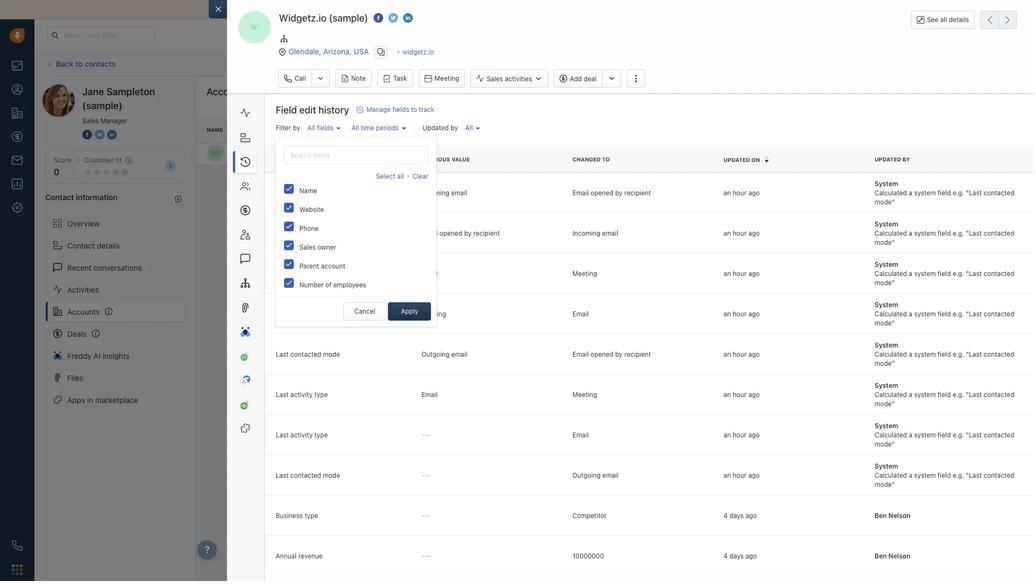 Task type: vqa. For each thing, say whether or not it's contained in the screenshot.


Task type: describe. For each thing, give the bounding box(es) containing it.
1 horizontal spatial accounts
[[207, 86, 248, 97]]

all for all
[[465, 124, 473, 132]]

tags
[[300, 319, 314, 327]]

select all
[[376, 173, 404, 181]]

twitter circled image for linkedin circled icon at the top
[[389, 12, 398, 24]]

4 calculated from the top
[[875, 310, 907, 318]]

freddy ai insights
[[67, 351, 130, 360]]

add account button
[[962, 87, 1023, 105]]

8 an from the top
[[724, 472, 731, 480]]

to right mailbox
[[322, 5, 330, 14]]

contacts
[[85, 59, 116, 68]]

4 last activity type from the top
[[276, 431, 328, 439]]

number of employees
[[300, 281, 366, 289]]

filter by
[[276, 124, 300, 132]]

0 horizontal spatial updated by
[[423, 124, 458, 132]]

1 e.g. from the top
[[953, 189, 965, 197]]

1 system from the top
[[875, 180, 899, 188]]

3 calculated from the top
[[875, 270, 907, 278]]

deliverability
[[362, 5, 408, 14]]

3 system calculated a system field e.g. "last contacted mode" from the top
[[875, 260, 1015, 287]]

changed
[[573, 156, 601, 163]]

1 vertical spatial revenue
[[299, 552, 323, 560]]

0 horizontal spatial details
[[97, 241, 120, 250]]

4 last from the top
[[276, 310, 289, 318]]

1 vertical spatial annual revenue
[[276, 552, 323, 560]]

7 system calculated a system field e.g. "last contacted mode" from the top
[[875, 422, 1015, 448]]

1 vertical spatial outgoing
[[573, 472, 601, 480]]

meeting inside button
[[435, 74, 459, 83]]

edit
[[299, 105, 316, 116]]

contact for contact information
[[45, 193, 74, 202]]

parent account
[[300, 262, 346, 270]]

2 system calculated a system field e.g. "last contacted mode" from the top
[[875, 220, 1015, 247]]

account for parent account
[[321, 262, 346, 270]]

4 hour from the top
[[733, 310, 747, 318]]

8 system from the top
[[875, 462, 899, 470]]

glendale, arizona, usa link
[[289, 47, 369, 56]]

6 last from the top
[[276, 391, 289, 399]]

updated on
[[724, 157, 760, 163]]

widgetz.io (sample) link
[[227, 148, 348, 159]]

last contacted mode for email opened by recipient
[[276, 229, 340, 237]]

5 system from the top
[[875, 341, 899, 349]]

3 hour from the top
[[733, 270, 747, 278]]

to left the track
[[411, 106, 417, 114]]

1 vertical spatial opened
[[440, 229, 463, 237]]

all time periods button
[[349, 121, 409, 135]]

add deal
[[570, 75, 597, 83]]

select all link
[[376, 170, 404, 183]]

0 vertical spatial (sample)
[[329, 12, 368, 24]]

mode for incoming email
[[323, 189, 340, 197]]

0 vertical spatial annual revenue
[[300, 300, 346, 308]]

twitter circled image for linkedin circled image
[[95, 129, 104, 141]]

4 system from the top
[[875, 301, 899, 309]]

4 a from the top
[[909, 310, 913, 318]]

conversations
[[94, 263, 142, 272]]

add for add account
[[978, 92, 991, 100]]

email opened by recipient for incoming email
[[573, 189, 651, 197]]

nelson for competitor
[[889, 512, 911, 520]]

5 "last from the top
[[966, 350, 982, 358]]

all time periods
[[352, 124, 399, 132]]

in
[[87, 395, 93, 405]]

1 an hour ago from the top
[[724, 189, 760, 197]]

days for 10000000
[[730, 552, 744, 560]]

6 mode" from the top
[[875, 400, 895, 408]]

6 hour from the top
[[733, 391, 747, 399]]

see
[[927, 16, 939, 24]]

freshworks switcher image
[[12, 565, 23, 575]]

back to contacts
[[56, 59, 116, 68]]

3 a from the top
[[909, 270, 913, 278]]

customer fit
[[84, 156, 122, 164]]

way
[[459, 5, 473, 14]]

6 system from the top
[[875, 382, 899, 390]]

activities
[[505, 75, 532, 83]]

0 for $ 0
[[525, 148, 530, 158]]

periods
[[376, 124, 399, 132]]

1 mode" from the top
[[875, 198, 895, 206]]

0 vertical spatial outgoing
[[422, 350, 450, 358]]

task button
[[377, 70, 413, 88]]

time
[[361, 124, 374, 132]]

3 mode" from the top
[[875, 279, 895, 287]]

1 vertical spatial email opened by recipient
[[422, 229, 500, 237]]

2 a from the top
[[909, 229, 913, 237]]

days for competitor
[[730, 512, 744, 520]]

deal
[[584, 75, 597, 83]]

score
[[54, 156, 71, 164]]

6 field from the top
[[938, 391, 951, 399]]

manage
[[367, 106, 391, 114]]

what's new image
[[956, 32, 963, 40]]

4 an from the top
[[724, 310, 731, 318]]

0 button
[[54, 167, 59, 177]]

0 vertical spatial annual
[[300, 300, 320, 308]]

deals
[[67, 329, 87, 338]]

jane sampleton (sample) sales manager
[[82, 86, 155, 125]]

6 calculated from the top
[[875, 391, 907, 399]]

1 horizontal spatial incoming
[[573, 229, 601, 237]]

2 horizontal spatial updated
[[875, 156, 902, 163]]

Search fields text field
[[284, 146, 429, 164]]

6 system from the top
[[915, 391, 936, 399]]

4 mode" from the top
[[875, 319, 895, 327]]

7 calculated from the top
[[875, 431, 907, 439]]

mode for email opened by recipient
[[323, 229, 340, 237]]

your
[[275, 5, 291, 14]]

account for add account
[[992, 92, 1017, 100]]

8 calculated from the top
[[875, 472, 907, 480]]

connect your mailbox to improve deliverability and enable 2-way sync of email conversations.
[[243, 5, 576, 14]]

last contacted mode for outgoing email
[[276, 350, 340, 358]]

recent conversations
[[67, 263, 142, 272]]

1 system from the top
[[915, 189, 936, 197]]

0 vertical spatial of
[[493, 5, 501, 14]]

3 last activity type from the top
[[276, 391, 328, 399]]

apps
[[67, 395, 85, 405]]

previous value
[[422, 156, 470, 163]]

3 "last from the top
[[966, 270, 982, 278]]

insights
[[103, 351, 130, 360]]

call button
[[279, 70, 312, 88]]

5 system from the top
[[915, 350, 936, 358]]

field for field name
[[276, 156, 292, 163]]

activities
[[67, 285, 99, 294]]

4 for 10000000
[[724, 552, 728, 560]]

6 an from the top
[[724, 391, 731, 399]]

1 last from the top
[[276, 189, 289, 197]]

3 days ago
[[675, 149, 708, 157]]

wi button
[[238, 11, 272, 44]]

8 an hour ago from the top
[[724, 472, 760, 480]]

value
[[452, 156, 470, 163]]

$ 0
[[517, 148, 530, 158]]

7 a from the top
[[909, 431, 913, 439]]

ben nelson for 10000000
[[875, 552, 911, 560]]

3 system from the top
[[875, 260, 899, 268]]

contact for contact details
[[67, 241, 95, 250]]

business
[[276, 512, 303, 520]]

2-
[[451, 5, 459, 14]]

6 an hour ago from the top
[[724, 391, 760, 399]]

3 last from the top
[[276, 270, 289, 278]]

facebook circled image
[[374, 12, 383, 24]]

7 hour from the top
[[733, 431, 747, 439]]

website
[[300, 206, 324, 214]]

contact information
[[45, 193, 118, 202]]

5 an from the top
[[724, 350, 731, 358]]

facebook circled image
[[82, 129, 92, 141]]

1 "last from the top
[[966, 189, 982, 197]]

task
[[393, 74, 407, 83]]

2 hour from the top
[[733, 229, 747, 237]]

sales inside jane sampleton (sample) sales manager
[[82, 117, 99, 125]]

select
[[376, 173, 395, 181]]

call
[[295, 74, 306, 83]]

2 "last from the top
[[966, 229, 982, 237]]

0 vertical spatial name
[[207, 126, 223, 133]]

history
[[319, 105, 349, 116]]

sales for sales activities
[[487, 75, 503, 83]]

1 vertical spatial name
[[300, 187, 317, 195]]

sampleton
[[106, 86, 155, 97]]

mng settings image
[[174, 195, 182, 203]]

open deals amount
[[359, 126, 421, 133]]

and
[[410, 5, 423, 14]]

1 vertical spatial widgetz.io (sample)
[[227, 149, 299, 158]]

1 last activity type from the top
[[276, 270, 328, 278]]

apply button
[[388, 303, 431, 321]]

note
[[351, 74, 366, 83]]

4 activity from the top
[[291, 431, 313, 439]]

phone image
[[12, 540, 23, 551]]

apply
[[401, 308, 419, 316]]

1 horizontal spatial updated by
[[875, 156, 911, 163]]

2 an from the top
[[724, 229, 731, 237]]

--- for business type
[[422, 512, 431, 520]]

1 an from the top
[[724, 189, 731, 197]]

2 last activity type from the top
[[276, 310, 328, 318]]

connect your mailbox link
[[243, 5, 322, 14]]

note button
[[335, 70, 372, 88]]

8 system from the top
[[915, 472, 936, 480]]

3 an from the top
[[724, 270, 731, 278]]

7 an hour ago from the top
[[724, 431, 760, 439]]

4 field from the top
[[938, 310, 951, 318]]

7 system from the top
[[875, 422, 899, 430]]

owner
[[318, 244, 336, 252]]

jane
[[82, 86, 104, 97]]

5 calculated from the top
[[875, 350, 907, 358]]

fields for manage
[[393, 106, 409, 114]]

3 system from the top
[[915, 270, 936, 278]]

information
[[76, 193, 118, 202]]

2 e.g. from the top
[[953, 229, 965, 237]]

5 system calculated a system field e.g. "last contacted mode" from the top
[[875, 341, 1015, 368]]

8 system calculated a system field e.g. "last contacted mode" from the top
[[875, 462, 1015, 489]]

phone
[[300, 225, 319, 233]]

deals
[[376, 126, 395, 133]]

previous
[[422, 156, 450, 163]]

glendale,
[[289, 47, 321, 56]]

wi
[[251, 23, 259, 31]]

recipient for outgoing email
[[625, 350, 651, 358]]

5 last from the top
[[276, 350, 289, 358]]

meeting button
[[419, 70, 465, 88]]

open
[[359, 126, 375, 133]]

cancel button
[[343, 303, 387, 321]]

4 system from the top
[[915, 310, 936, 318]]

linkedin circled image
[[107, 129, 117, 141]]

on
[[752, 157, 760, 163]]

0 horizontal spatial outgoing email
[[422, 350, 468, 358]]

8 mode" from the top
[[875, 481, 895, 489]]

8 "last from the top
[[966, 472, 982, 480]]

0 horizontal spatial accounts
[[67, 307, 100, 316]]

parent
[[300, 262, 319, 270]]



Task type: locate. For each thing, give the bounding box(es) containing it.
fields up amount
[[393, 106, 409, 114]]

0 horizontal spatial all
[[397, 173, 404, 181]]

last contacted mode down the tags
[[276, 350, 340, 358]]

freddy
[[67, 351, 92, 360]]

8 e.g. from the top
[[953, 472, 965, 480]]

see all details
[[927, 16, 970, 24]]

annual down number
[[300, 300, 320, 308]]

0 horizontal spatial all
[[308, 124, 315, 132]]

of
[[493, 5, 501, 14], [326, 281, 332, 289]]

all for select
[[397, 173, 404, 181]]

revenue down "number of employees"
[[322, 300, 346, 308]]

(sample) down the jane
[[82, 100, 123, 111]]

0 horizontal spatial of
[[326, 281, 332, 289]]

outgoing down apply button
[[422, 350, 450, 358]]

1 ben from the top
[[875, 512, 887, 520]]

linkedin circled image
[[403, 12, 413, 24]]

3 --- from the top
[[422, 512, 431, 520]]

8 hour from the top
[[733, 472, 747, 480]]

updated by
[[423, 124, 458, 132], [875, 156, 911, 163]]

all right see on the top of page
[[941, 16, 948, 24]]

4 system calculated a system field e.g. "last contacted mode" from the top
[[875, 301, 1015, 327]]

$
[[517, 148, 522, 158]]

email
[[503, 5, 522, 14], [451, 189, 467, 197], [602, 229, 619, 237], [452, 350, 468, 358], [603, 472, 619, 480]]

see all details button
[[911, 11, 975, 29]]

field left the name
[[276, 156, 292, 163]]

0 for score 0
[[54, 167, 59, 177]]

outgoing up competitor
[[573, 472, 601, 480]]

twitter circled image
[[389, 12, 398, 24], [95, 129, 104, 141]]

8 last from the top
[[276, 472, 289, 480]]

0 horizontal spatial widgetz.io
[[227, 149, 265, 158]]

last contacted mode up the sales owner
[[276, 229, 340, 237]]

annual revenue down "number of employees"
[[300, 300, 346, 308]]

1 field from the top
[[938, 189, 951, 197]]

score 0
[[54, 156, 71, 177]]

field
[[276, 105, 297, 116], [276, 156, 292, 163]]

2 vertical spatial opened
[[591, 350, 614, 358]]

close image
[[1017, 7, 1023, 12]]

2 vertical spatial email opened by recipient
[[573, 350, 651, 358]]

(sample) down filter on the top left of page
[[267, 149, 299, 158]]

3
[[675, 149, 679, 157]]

1 horizontal spatial add
[[978, 92, 991, 100]]

0 vertical spatial incoming email
[[422, 189, 467, 197]]

1 horizontal spatial incoming email
[[573, 229, 619, 237]]

7 e.g. from the top
[[953, 431, 965, 439]]

all for all fields
[[308, 124, 315, 132]]

2 field from the top
[[938, 229, 951, 237]]

2 mode" from the top
[[875, 239, 895, 247]]

filter
[[276, 124, 291, 132]]

--- for last contacted mode
[[422, 472, 431, 480]]

7 "last from the top
[[966, 431, 982, 439]]

1 4 from the top
[[724, 512, 728, 520]]

email
[[573, 189, 589, 197], [422, 229, 438, 237], [422, 270, 438, 278], [573, 310, 589, 318], [573, 350, 589, 358], [422, 391, 438, 399], [573, 431, 589, 439]]

0 horizontal spatial incoming
[[422, 189, 449, 197]]

1 vertical spatial accounts
[[67, 307, 100, 316]]

to right changed
[[602, 156, 610, 163]]

2 vertical spatial (sample)
[[267, 149, 299, 158]]

1 vertical spatial all
[[397, 173, 404, 181]]

days for $ 0
[[681, 149, 695, 157]]

hour
[[733, 189, 747, 197], [733, 229, 747, 237], [733, 270, 747, 278], [733, 310, 747, 318], [733, 350, 747, 358], [733, 391, 747, 399], [733, 431, 747, 439], [733, 472, 747, 480]]

back
[[56, 59, 74, 68]]

2 last contacted mode from the top
[[276, 229, 340, 237]]

last contacted mode for incoming email
[[276, 189, 340, 197]]

7 mode" from the top
[[875, 440, 895, 448]]

1 vertical spatial field
[[276, 156, 292, 163]]

annual
[[300, 300, 320, 308], [276, 552, 297, 560]]

twitter circled image right facebook circled icon
[[95, 129, 104, 141]]

5 field from the top
[[938, 350, 951, 358]]

field up filter by
[[276, 105, 297, 116]]

connect
[[243, 5, 273, 14]]

field name
[[276, 156, 310, 163]]

1 horizontal spatial sales
[[300, 244, 316, 252]]

dialog
[[209, 0, 1034, 581]]

1 vertical spatial 0
[[54, 167, 59, 177]]

1 vertical spatial ben nelson
[[875, 552, 911, 560]]

1 vertical spatial 4 days ago
[[724, 552, 757, 560]]

1 calculated from the top
[[875, 189, 907, 197]]

6 "last from the top
[[966, 391, 982, 399]]

add account
[[978, 92, 1017, 100]]

nelson
[[889, 512, 911, 520], [889, 552, 911, 560]]

1 hour from the top
[[733, 189, 747, 197]]

7 an from the top
[[724, 431, 731, 439]]

by
[[451, 124, 458, 132], [293, 124, 300, 132], [903, 156, 911, 163], [616, 189, 623, 197], [464, 229, 472, 237], [616, 350, 623, 358]]

1 vertical spatial details
[[97, 241, 120, 250]]

0 vertical spatial recipient
[[625, 189, 651, 197]]

6 a from the top
[[909, 391, 913, 399]]

clear
[[413, 173, 429, 181]]

email opened by recipient for outgoing email
[[573, 350, 651, 358]]

sales activities
[[487, 75, 532, 83]]

2 vertical spatial days
[[730, 552, 744, 560]]

sales up facebook circled icon
[[82, 117, 99, 125]]

8 a from the top
[[909, 472, 913, 480]]

3 all from the left
[[352, 124, 359, 132]]

0 horizontal spatial 0
[[54, 167, 59, 177]]

widgetz.io left field name at left top
[[227, 149, 265, 158]]

1 vertical spatial recipient
[[474, 229, 500, 237]]

5 a from the top
[[909, 350, 913, 358]]

0 horizontal spatial outgoing
[[422, 350, 450, 358]]

1 vertical spatial of
[[326, 281, 332, 289]]

2 mode from the top
[[323, 229, 340, 237]]

widgetz.io
[[403, 48, 434, 56]]

1 mode from the top
[[323, 189, 340, 197]]

5 hour from the top
[[733, 350, 747, 358]]

sales for sales owner
[[300, 244, 316, 252]]

0 horizontal spatial annual
[[276, 552, 297, 560]]

fields for all
[[317, 124, 334, 132]]

4 days ago for 10000000
[[724, 552, 757, 560]]

1 vertical spatial outgoing email
[[573, 472, 619, 480]]

3 e.g. from the top
[[953, 270, 965, 278]]

last contacted mode for ---
[[276, 472, 340, 480]]

0 horizontal spatial incoming email
[[422, 189, 467, 197]]

call link
[[279, 70, 312, 88]]

0 vertical spatial incoming
[[422, 189, 449, 197]]

0 vertical spatial revenue
[[322, 300, 346, 308]]

contact up recent
[[67, 241, 95, 250]]

ago
[[697, 149, 708, 157], [749, 189, 760, 197], [749, 229, 760, 237], [749, 270, 760, 278], [749, 310, 760, 318], [749, 350, 760, 358], [749, 391, 760, 399], [749, 431, 760, 439], [749, 472, 760, 480], [746, 512, 757, 520], [746, 552, 757, 560]]

1 last contacted mode from the top
[[276, 189, 340, 197]]

1 vertical spatial incoming email
[[573, 229, 619, 237]]

0 horizontal spatial add
[[570, 75, 582, 83]]

0 horizontal spatial fields
[[317, 124, 334, 132]]

sales left activities
[[487, 75, 503, 83]]

Search your CRM... text field
[[47, 26, 155, 44]]

days
[[681, 149, 695, 157], [730, 512, 744, 520], [730, 552, 744, 560]]

4 mode from the top
[[323, 472, 340, 480]]

4 "last from the top
[[966, 310, 982, 318]]

2 all from the left
[[308, 124, 315, 132]]

name
[[207, 126, 223, 133], [300, 187, 317, 195]]

ben
[[875, 512, 887, 520], [875, 552, 887, 560]]

1 vertical spatial 4
[[724, 552, 728, 560]]

details up what's new image
[[949, 16, 970, 24]]

improve
[[332, 5, 360, 14]]

all for see
[[941, 16, 948, 24]]

sync
[[475, 5, 491, 14]]

(sample) inside jane sampleton (sample) sales manager
[[82, 100, 123, 111]]

sales
[[487, 75, 503, 83], [82, 117, 99, 125], [300, 244, 316, 252]]

sales owner
[[300, 244, 336, 252]]

annual down business
[[276, 552, 297, 560]]

arizona,
[[323, 47, 352, 56]]

0 horizontal spatial twitter circled image
[[95, 129, 104, 141]]

2 horizontal spatial (sample)
[[329, 12, 368, 24]]

mailbox
[[293, 5, 320, 14]]

field edit history
[[276, 105, 349, 116]]

2 an hour ago from the top
[[724, 229, 760, 237]]

0 horizontal spatial account
[[321, 262, 346, 270]]

0 vertical spatial days
[[681, 149, 695, 157]]

0 inside score 0
[[54, 167, 59, 177]]

send email image
[[927, 31, 935, 40]]

0 vertical spatial contact
[[45, 193, 74, 202]]

0 vertical spatial opened
[[591, 189, 614, 197]]

all
[[465, 124, 473, 132], [308, 124, 315, 132], [352, 124, 359, 132]]

2 horizontal spatial sales
[[487, 75, 503, 83]]

2 4 from the top
[[724, 552, 728, 560]]

3 field from the top
[[938, 270, 951, 278]]

0 vertical spatial ben nelson
[[875, 512, 911, 520]]

0 horizontal spatial updated
[[423, 124, 449, 132]]

0 horizontal spatial (sample)
[[82, 100, 123, 111]]

all
[[941, 16, 948, 24], [397, 173, 404, 181]]

1 horizontal spatial name
[[300, 187, 317, 195]]

1 vertical spatial nelson
[[889, 552, 911, 560]]

sales down phone
[[300, 244, 316, 252]]

widgetz.io link
[[403, 48, 434, 56]]

back to contacts link
[[45, 55, 116, 72]]

0 vertical spatial details
[[949, 16, 970, 24]]

a
[[909, 189, 913, 197], [909, 229, 913, 237], [909, 270, 913, 278], [909, 310, 913, 318], [909, 350, 913, 358], [909, 391, 913, 399], [909, 431, 913, 439], [909, 472, 913, 480]]

ben for competitor
[[875, 512, 887, 520]]

4 days ago for competitor
[[724, 512, 757, 520]]

2 nelson from the top
[[889, 552, 911, 560]]

recipient for incoming email
[[625, 189, 651, 197]]

an
[[724, 189, 731, 197], [724, 229, 731, 237], [724, 270, 731, 278], [724, 310, 731, 318], [724, 350, 731, 358], [724, 391, 731, 399], [724, 431, 731, 439], [724, 472, 731, 480]]

1 horizontal spatial of
[[493, 5, 501, 14]]

1 horizontal spatial updated
[[724, 157, 750, 163]]

all right select
[[397, 173, 404, 181]]

clear link
[[413, 170, 429, 183]]

mode
[[323, 189, 340, 197], [323, 229, 340, 237], [323, 350, 340, 358], [323, 472, 340, 480]]

5 an hour ago from the top
[[724, 350, 760, 358]]

2 vertical spatial recipient
[[625, 350, 651, 358]]

1 vertical spatial contact
[[67, 241, 95, 250]]

e.g.
[[953, 189, 965, 197], [953, 229, 965, 237], [953, 270, 965, 278], [953, 310, 965, 318], [953, 350, 965, 358], [953, 391, 965, 399], [953, 431, 965, 439], [953, 472, 965, 480]]

1 vertical spatial twitter circled image
[[95, 129, 104, 141]]

1 horizontal spatial outgoing email
[[573, 472, 619, 480]]

1 vertical spatial updated by
[[875, 156, 911, 163]]

ben nelson for competitor
[[875, 512, 911, 520]]

ben for 10000000
[[875, 552, 887, 560]]

1 horizontal spatial outgoing
[[573, 472, 601, 480]]

--- for annual revenue
[[422, 552, 431, 560]]

opened for incoming email
[[591, 189, 614, 197]]

4 for competitor
[[724, 512, 728, 520]]

manager
[[101, 117, 127, 125]]

4 last contacted mode from the top
[[276, 472, 340, 480]]

mode for outgoing email
[[323, 350, 340, 358]]

2 horizontal spatial all
[[465, 124, 473, 132]]

5 mode" from the top
[[875, 360, 895, 368]]

1 vertical spatial sales
[[82, 117, 99, 125]]

0 vertical spatial twitter circled image
[[389, 12, 398, 24]]

details
[[949, 16, 970, 24], [97, 241, 120, 250]]

twitter circled image right facebook circled image
[[389, 12, 398, 24]]

track
[[419, 106, 435, 114]]

last contacted mode up website
[[276, 189, 340, 197]]

manage fields to track
[[367, 106, 435, 114]]

5 e.g. from the top
[[953, 350, 965, 358]]

amount
[[396, 126, 421, 133]]

outgoing email
[[422, 350, 468, 358], [573, 472, 619, 480]]

1 vertical spatial (sample)
[[82, 100, 123, 111]]

4 e.g. from the top
[[953, 310, 965, 318]]

phone element
[[6, 535, 28, 557]]

details inside button
[[949, 16, 970, 24]]

0 vertical spatial widgetz.io
[[279, 12, 327, 24]]

accounts
[[207, 86, 248, 97], [67, 307, 100, 316]]

1 horizontal spatial annual
[[300, 300, 320, 308]]

recipient
[[625, 189, 651, 197], [474, 229, 500, 237], [625, 350, 651, 358]]

4 days ago
[[724, 512, 757, 520], [724, 552, 757, 560]]

1 vertical spatial annual
[[276, 552, 297, 560]]

0 vertical spatial widgetz.io (sample)
[[279, 12, 368, 24]]

1 horizontal spatial fields
[[393, 106, 409, 114]]

last contacted mode up business type
[[276, 472, 340, 480]]

0 vertical spatial outgoing email
[[422, 350, 468, 358]]

all down the field edit history
[[308, 124, 315, 132]]

all left time
[[352, 124, 359, 132]]

1 vertical spatial account
[[321, 262, 346, 270]]

competitor
[[573, 512, 607, 520]]

0 vertical spatial sales
[[487, 75, 503, 83]]

0 vertical spatial field
[[276, 105, 297, 116]]

4
[[724, 512, 728, 520], [724, 552, 728, 560]]

mode"
[[875, 198, 895, 206], [875, 239, 895, 247], [875, 279, 895, 287], [875, 319, 895, 327], [875, 360, 895, 368], [875, 400, 895, 408], [875, 440, 895, 448], [875, 481, 895, 489]]

0 down score
[[54, 167, 59, 177]]

2 calculated from the top
[[875, 229, 907, 237]]

changed to
[[573, 156, 610, 163]]

1 horizontal spatial all
[[941, 16, 948, 24]]

revenue down business type
[[299, 552, 323, 560]]

last contacted mode
[[276, 189, 340, 197], [276, 229, 340, 237], [276, 350, 340, 358], [276, 472, 340, 480]]

2 4 days ago from the top
[[724, 552, 757, 560]]

1 horizontal spatial (sample)
[[267, 149, 299, 158]]

0 vertical spatial fields
[[393, 106, 409, 114]]

add for add deal
[[570, 75, 582, 83]]

to right back
[[75, 59, 83, 68]]

2 last from the top
[[276, 229, 289, 237]]

1 vertical spatial ben
[[875, 552, 887, 560]]

ai
[[94, 351, 101, 360]]

2 ben from the top
[[875, 552, 887, 560]]

0 horizontal spatial sales
[[82, 117, 99, 125]]

1 --- from the top
[[422, 431, 431, 439]]

(sample) inside widgetz.io (sample) link
[[267, 149, 299, 158]]

widgetz.io (sample) down filter on the top left of page
[[227, 149, 299, 158]]

all inside button
[[352, 124, 359, 132]]

widgetz.io (sample) up glendale, arizona, usa
[[279, 12, 368, 24]]

2 field from the top
[[276, 156, 292, 163]]

details up the recent conversations
[[97, 241, 120, 250]]

0 vertical spatial nelson
[[889, 512, 911, 520]]

2 activity from the top
[[291, 310, 313, 318]]

1 all from the left
[[465, 124, 473, 132]]

3 activity from the top
[[291, 391, 313, 399]]

3 mode from the top
[[323, 350, 340, 358]]

field for field edit history
[[276, 105, 297, 116]]

all link
[[463, 121, 483, 135]]

system
[[875, 180, 899, 188], [875, 220, 899, 228], [875, 260, 899, 268], [875, 301, 899, 309], [875, 341, 899, 349], [875, 382, 899, 390], [875, 422, 899, 430], [875, 462, 899, 470]]

(sample) left facebook circled image
[[329, 12, 368, 24]]

1 vertical spatial days
[[730, 512, 744, 520]]

1 horizontal spatial details
[[949, 16, 970, 24]]

customer
[[84, 156, 114, 164]]

all inside button
[[941, 16, 948, 24]]

1 horizontal spatial widgetz.io
[[279, 12, 327, 24]]

--- for last activity type
[[422, 431, 431, 439]]

nelson for 10000000
[[889, 552, 911, 560]]

7 system from the top
[[915, 431, 936, 439]]

ben nelson
[[875, 512, 911, 520], [875, 552, 911, 560]]

all for all time periods
[[352, 124, 359, 132]]

last
[[276, 189, 289, 197], [276, 229, 289, 237], [276, 270, 289, 278], [276, 310, 289, 318], [276, 350, 289, 358], [276, 391, 289, 399], [276, 431, 289, 439], [276, 472, 289, 480]]

usa
[[354, 47, 369, 56]]

all up "value"
[[465, 124, 473, 132]]

1 activity from the top
[[291, 270, 313, 278]]

opened for outgoing email
[[591, 350, 614, 358]]

business type
[[276, 512, 318, 520]]

of right sync
[[493, 5, 501, 14]]

1 system calculated a system field e.g. "last contacted mode" from the top
[[875, 180, 1015, 206]]

0 vertical spatial updated by
[[423, 124, 458, 132]]

6 system calculated a system field e.g. "last contacted mode" from the top
[[875, 382, 1015, 408]]

1 vertical spatial incoming
[[573, 229, 601, 237]]

dialog containing widgetz.io (sample)
[[209, 0, 1034, 581]]

0 horizontal spatial name
[[207, 126, 223, 133]]

8 field from the top
[[938, 472, 951, 480]]

0 vertical spatial email opened by recipient
[[573, 189, 651, 197]]

6 e.g. from the top
[[953, 391, 965, 399]]

1 vertical spatial widgetz.io
[[227, 149, 265, 158]]

7 last from the top
[[276, 431, 289, 439]]

1 vertical spatial add
[[978, 92, 991, 100]]

manage fields to track link
[[357, 105, 435, 115]]

mode for ---
[[323, 472, 340, 480]]

last activity type
[[276, 270, 328, 278], [276, 310, 328, 318], [276, 391, 328, 399], [276, 431, 328, 439]]

account inside button
[[992, 92, 1017, 100]]

0 vertical spatial ben
[[875, 512, 887, 520]]

annual revenue down business type
[[276, 552, 323, 560]]

fields
[[393, 106, 409, 114], [317, 124, 334, 132]]

widgetz.io up glendale,
[[279, 12, 327, 24]]

contact down 0 button at the left
[[45, 193, 74, 202]]

fields down history
[[317, 124, 334, 132]]

1 horizontal spatial 0
[[525, 148, 530, 158]]

0 vertical spatial accounts
[[207, 86, 248, 97]]

of right number
[[326, 281, 332, 289]]

1 4 days ago from the top
[[724, 512, 757, 520]]

0 right $
[[525, 148, 530, 158]]

1 vertical spatial fields
[[317, 124, 334, 132]]



